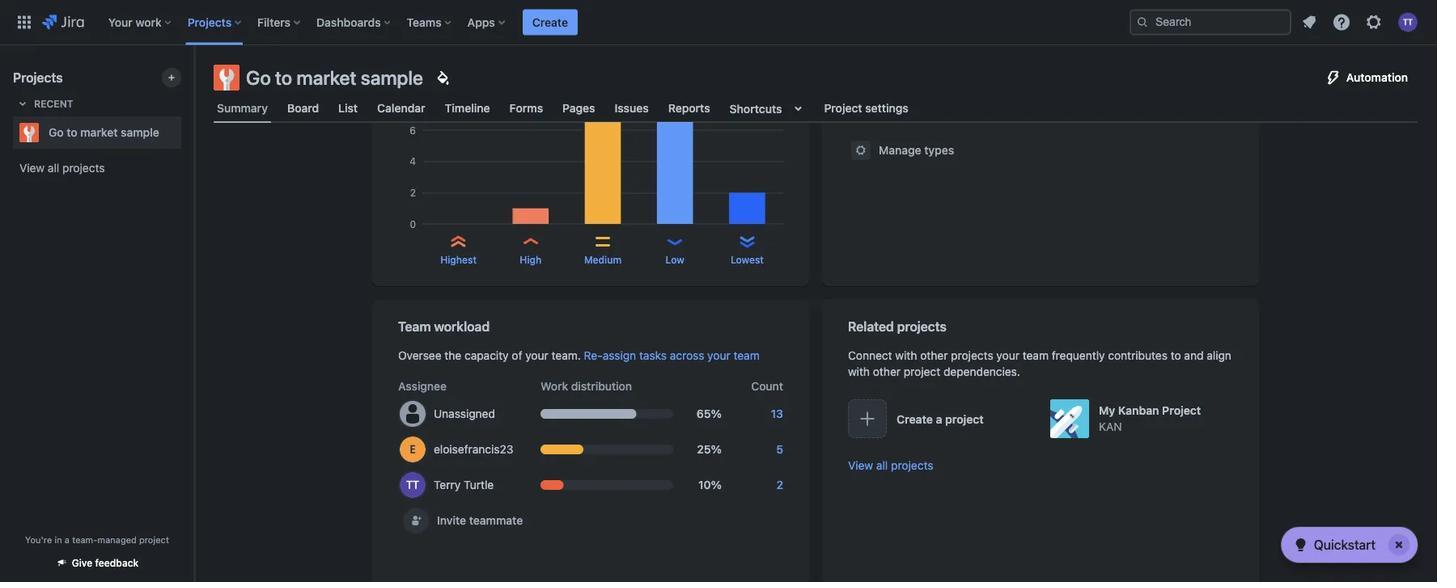 Task type: locate. For each thing, give the bounding box(es) containing it.
project
[[825, 102, 863, 115], [1163, 404, 1202, 418]]

assign
[[603, 349, 637, 363]]

view all projects down create a project button
[[848, 459, 934, 473]]

2 vertical spatial %
[[711, 479, 722, 492]]

reports
[[669, 102, 711, 115]]

view all projects down go to market sample link
[[19, 162, 105, 175]]

projects inside dropdown button
[[188, 15, 232, 29]]

with down connect
[[848, 366, 870, 379]]

sample
[[361, 66, 423, 89], [121, 126, 159, 139]]

0 horizontal spatial go
[[49, 126, 64, 139]]

65
[[697, 408, 711, 421]]

feedback
[[95, 558, 139, 570]]

0 vertical spatial go to market sample
[[246, 66, 423, 89]]

create
[[533, 15, 568, 29], [897, 413, 934, 426]]

3 your from the left
[[997, 349, 1020, 363]]

timeline link
[[442, 94, 494, 123]]

tasks
[[640, 349, 667, 363]]

create inside button
[[897, 413, 934, 426]]

0 vertical spatial project
[[904, 366, 941, 379]]

1 horizontal spatial create
[[897, 413, 934, 426]]

13
[[771, 408, 784, 421]]

2 team from the left
[[1023, 349, 1049, 363]]

low image
[[666, 232, 685, 252]]

to
[[275, 66, 292, 89], [67, 126, 77, 139], [1171, 349, 1182, 363]]

0 vertical spatial other
[[921, 349, 948, 363]]

board link
[[284, 94, 322, 123]]

search image
[[1137, 16, 1150, 29]]

0 horizontal spatial all
[[48, 162, 59, 175]]

0 vertical spatial a
[[936, 413, 943, 426]]

1 vertical spatial go
[[49, 126, 64, 139]]

give feedback
[[72, 558, 139, 570]]

projects inside connect with other projects your team frequently contributes to and align with other project dependencies.
[[951, 349, 994, 363]]

a inside button
[[936, 413, 943, 426]]

0 horizontal spatial your
[[526, 349, 549, 363]]

list
[[339, 102, 358, 115]]

project left settings
[[825, 102, 863, 115]]

summary
[[217, 101, 268, 115]]

1 vertical spatial other
[[873, 366, 901, 379]]

%
[[711, 408, 722, 421], [711, 443, 722, 457], [711, 479, 722, 492]]

with down related projects
[[896, 349, 918, 363]]

reports link
[[665, 94, 714, 123]]

filters
[[258, 15, 291, 29]]

1 horizontal spatial market
[[297, 66, 357, 89]]

give feedback button
[[46, 551, 148, 577]]

1 horizontal spatial projects
[[188, 15, 232, 29]]

projects right the "related"
[[898, 319, 947, 335]]

team left frequently
[[1023, 349, 1049, 363]]

automation
[[1347, 71, 1409, 84]]

view all projects link
[[13, 154, 181, 183], [848, 458, 934, 474]]

contributes
[[1109, 349, 1168, 363]]

projects up sidebar navigation image at the left
[[188, 15, 232, 29]]

frequently
[[1052, 349, 1106, 363]]

go down recent
[[49, 126, 64, 139]]

1 vertical spatial go to market sample
[[49, 126, 159, 139]]

0 horizontal spatial project
[[139, 535, 169, 546]]

your
[[526, 349, 549, 363], [708, 349, 731, 363], [997, 349, 1020, 363]]

projects up dependencies.
[[951, 349, 994, 363]]

types
[[925, 144, 955, 157]]

team up count
[[734, 349, 760, 363]]

highest
[[441, 255, 477, 266]]

25
[[697, 443, 711, 457]]

dependencies.
[[944, 366, 1021, 379]]

2 horizontal spatial your
[[997, 349, 1020, 363]]

all down go to market sample link
[[48, 162, 59, 175]]

your for connect
[[997, 349, 1020, 363]]

to left and
[[1171, 349, 1182, 363]]

1 % from the top
[[711, 408, 722, 421]]

capacity
[[465, 349, 509, 363]]

count
[[752, 380, 784, 393]]

projects up collapse recent projects icon
[[13, 70, 63, 85]]

quickstart button
[[1282, 528, 1418, 563]]

0 horizontal spatial to
[[67, 126, 77, 139]]

connect with other projects your team frequently contributes to and align with other project dependencies.
[[848, 349, 1232, 379]]

0 horizontal spatial view
[[19, 162, 45, 175]]

3 % from the top
[[711, 479, 722, 492]]

1 horizontal spatial project
[[1163, 404, 1202, 418]]

teams button
[[402, 9, 458, 35]]

invite teammate button
[[393, 508, 533, 534]]

pages link
[[560, 94, 599, 123]]

your inside connect with other projects your team frequently contributes to and align with other project dependencies.
[[997, 349, 1020, 363]]

0 vertical spatial create
[[533, 15, 568, 29]]

my
[[1099, 404, 1116, 418]]

lowest image
[[738, 232, 757, 252]]

give
[[72, 558, 93, 570]]

1 horizontal spatial a
[[936, 413, 943, 426]]

1 your from the left
[[526, 349, 549, 363]]

low link
[[666, 253, 685, 267]]

0 vertical spatial project
[[825, 102, 863, 115]]

projects
[[62, 162, 105, 175], [898, 319, 947, 335], [951, 349, 994, 363], [891, 459, 934, 473]]

with
[[896, 349, 918, 363], [848, 366, 870, 379]]

1 vertical spatial view all projects link
[[848, 458, 934, 474]]

1 horizontal spatial your
[[708, 349, 731, 363]]

2 % from the top
[[711, 443, 722, 457]]

your right of
[[526, 349, 549, 363]]

1 vertical spatial projects
[[13, 70, 63, 85]]

1 vertical spatial all
[[877, 459, 888, 473]]

1 horizontal spatial all
[[877, 459, 888, 473]]

1 vertical spatial create
[[897, 413, 934, 426]]

other down connect
[[873, 366, 901, 379]]

market
[[297, 66, 357, 89], [80, 126, 118, 139]]

project right managed
[[139, 535, 169, 546]]

view all projects link down go to market sample link
[[13, 154, 181, 183]]

project down dependencies.
[[946, 413, 984, 426]]

1 vertical spatial %
[[711, 443, 722, 457]]

0 vertical spatial view all projects
[[19, 162, 105, 175]]

go to market sample down recent
[[49, 126, 159, 139]]

% up the 25 %
[[711, 408, 722, 421]]

% up 10 %
[[711, 443, 722, 457]]

1 vertical spatial project
[[1163, 404, 1202, 418]]

0 horizontal spatial other
[[873, 366, 901, 379]]

1 vertical spatial project
[[946, 413, 984, 426]]

pages
[[563, 102, 596, 115]]

0 vertical spatial with
[[896, 349, 918, 363]]

assignee
[[398, 380, 447, 393]]

0 vertical spatial view
[[19, 162, 45, 175]]

0 vertical spatial projects
[[188, 15, 232, 29]]

2 link
[[777, 479, 784, 492]]

eloisefrancis23
[[434, 443, 514, 457]]

1 team from the left
[[734, 349, 760, 363]]

jira image
[[42, 13, 84, 32], [42, 13, 84, 32]]

team
[[398, 319, 431, 335]]

0 horizontal spatial with
[[848, 366, 870, 379]]

tab list
[[204, 94, 1428, 123]]

% for 25
[[711, 443, 722, 457]]

your right across
[[708, 349, 731, 363]]

go up summary on the left top
[[246, 66, 271, 89]]

2 vertical spatial project
[[139, 535, 169, 546]]

to down recent
[[67, 126, 77, 139]]

your work
[[108, 15, 162, 29]]

settings image
[[1365, 13, 1384, 32]]

1 vertical spatial view
[[848, 459, 874, 473]]

2 horizontal spatial project
[[946, 413, 984, 426]]

a
[[936, 413, 943, 426], [65, 535, 70, 546]]

project inside my kanban project kan
[[1163, 404, 1202, 418]]

2 horizontal spatial to
[[1171, 349, 1182, 363]]

managed
[[98, 535, 137, 546]]

projects button
[[183, 9, 248, 35]]

2 vertical spatial to
[[1171, 349, 1182, 363]]

go to market sample up 'list'
[[246, 66, 423, 89]]

0 vertical spatial %
[[711, 408, 722, 421]]

shortcuts
[[730, 102, 782, 115]]

set background color image
[[433, 68, 453, 87]]

1 horizontal spatial team
[[1023, 349, 1049, 363]]

kanban
[[1119, 404, 1160, 418]]

1 vertical spatial to
[[67, 126, 77, 139]]

1 vertical spatial market
[[80, 126, 118, 139]]

highest link
[[441, 253, 477, 267]]

of
[[512, 349, 523, 363]]

project right kanban
[[1163, 404, 1202, 418]]

1 horizontal spatial to
[[275, 66, 292, 89]]

forms
[[510, 102, 543, 115]]

1 vertical spatial sample
[[121, 126, 159, 139]]

project inside connect with other projects your team frequently contributes to and align with other project dependencies.
[[904, 366, 941, 379]]

dismiss quickstart image
[[1387, 533, 1413, 559]]

eloisefrancis23 image
[[400, 437, 426, 463]]

invite
[[437, 515, 466, 528]]

sample up calendar
[[361, 66, 423, 89]]

1 horizontal spatial view all projects
[[848, 459, 934, 473]]

to up 'board'
[[275, 66, 292, 89]]

0 vertical spatial view all projects link
[[13, 154, 181, 183]]

collapse recent projects image
[[13, 94, 32, 113]]

create inside button
[[533, 15, 568, 29]]

0 horizontal spatial view all projects link
[[13, 154, 181, 183]]

25 %
[[697, 443, 722, 457]]

Search field
[[1130, 9, 1292, 35]]

your up dependencies.
[[997, 349, 1020, 363]]

create for create
[[533, 15, 568, 29]]

high image
[[521, 232, 541, 252]]

other down related projects
[[921, 349, 948, 363]]

project up create a project button
[[904, 366, 941, 379]]

workload
[[434, 319, 490, 335]]

teams
[[407, 15, 442, 29]]

forms link
[[506, 94, 547, 123]]

medium link
[[584, 253, 622, 267]]

banner
[[0, 0, 1438, 45]]

all down create a project button
[[877, 459, 888, 473]]

0 horizontal spatial projects
[[13, 70, 63, 85]]

0 vertical spatial go
[[246, 66, 271, 89]]

my kanban project kan
[[1099, 404, 1202, 434]]

1 horizontal spatial sample
[[361, 66, 423, 89]]

view all projects link down create a project button
[[848, 458, 934, 474]]

0 horizontal spatial team
[[734, 349, 760, 363]]

work distribution
[[541, 380, 632, 393]]

0 horizontal spatial market
[[80, 126, 118, 139]]

0 horizontal spatial project
[[825, 102, 863, 115]]

your
[[108, 15, 133, 29]]

oversee
[[398, 349, 442, 363]]

sample left add to starred "icon"
[[121, 126, 159, 139]]

project
[[904, 366, 941, 379], [946, 413, 984, 426], [139, 535, 169, 546]]

check image
[[1292, 536, 1311, 555]]

1 horizontal spatial view
[[848, 459, 874, 473]]

align
[[1207, 349, 1232, 363]]

team
[[734, 349, 760, 363], [1023, 349, 1049, 363]]

1 horizontal spatial go to market sample
[[246, 66, 423, 89]]

1 horizontal spatial project
[[904, 366, 941, 379]]

1 vertical spatial a
[[65, 535, 70, 546]]

0 horizontal spatial create
[[533, 15, 568, 29]]

% down the 25 %
[[711, 479, 722, 492]]

project settings
[[825, 102, 909, 115]]



Task type: vqa. For each thing, say whether or not it's contained in the screenshot.
1st "OPTIONS" from the left
no



Task type: describe. For each thing, give the bounding box(es) containing it.
5
[[777, 443, 784, 457]]

unassigned
[[434, 408, 495, 421]]

terry turtle
[[434, 479, 494, 492]]

team workload
[[398, 319, 490, 335]]

project inside button
[[946, 413, 984, 426]]

list link
[[335, 94, 361, 123]]

issues link
[[612, 94, 652, 123]]

re-assign tasks across your team link
[[584, 349, 760, 363]]

medium image
[[593, 232, 613, 252]]

turtle
[[464, 479, 494, 492]]

high link
[[520, 253, 542, 267]]

timeline
[[445, 102, 490, 115]]

across
[[670, 349, 705, 363]]

distribution
[[571, 380, 632, 393]]

high
[[520, 255, 542, 266]]

create for create a project
[[897, 413, 934, 426]]

medium
[[584, 255, 622, 266]]

project settings link
[[821, 94, 912, 123]]

invite teammate
[[437, 515, 523, 528]]

team inside connect with other projects your team frequently contributes to and align with other project dependencies.
[[1023, 349, 1049, 363]]

kan
[[1099, 421, 1123, 434]]

1 horizontal spatial view all projects link
[[848, 458, 934, 474]]

projects down create a project button
[[891, 459, 934, 473]]

teammate
[[469, 515, 523, 528]]

dashboards
[[317, 15, 381, 29]]

create a project button
[[842, 393, 1038, 445]]

create button
[[523, 9, 578, 35]]

re-
[[584, 349, 603, 363]]

low
[[666, 255, 685, 266]]

you're
[[25, 535, 52, 546]]

terry turtle image
[[400, 473, 426, 499]]

automation button
[[1315, 65, 1418, 91]]

lowest
[[731, 255, 764, 266]]

apps
[[468, 15, 495, 29]]

% for 10
[[711, 479, 722, 492]]

related
[[848, 319, 894, 335]]

% for 65
[[711, 408, 722, 421]]

notifications image
[[1300, 13, 1320, 32]]

projects down go to market sample link
[[62, 162, 105, 175]]

sidebar navigation image
[[176, 65, 212, 97]]

0 vertical spatial all
[[48, 162, 59, 175]]

go to market sample link
[[13, 117, 175, 149]]

1 horizontal spatial go
[[246, 66, 271, 89]]

shortcuts button
[[727, 94, 812, 123]]

lowest link
[[731, 253, 764, 267]]

help image
[[1333, 13, 1352, 32]]

project inside tab list
[[825, 102, 863, 115]]

highest image
[[449, 232, 468, 252]]

1 horizontal spatial other
[[921, 349, 948, 363]]

10 %
[[699, 479, 722, 492]]

apps button
[[463, 9, 512, 35]]

your profile and settings image
[[1399, 13, 1418, 32]]

0 horizontal spatial go to market sample
[[49, 126, 159, 139]]

1 horizontal spatial with
[[896, 349, 918, 363]]

appswitcher icon image
[[15, 13, 34, 32]]

manage
[[879, 144, 922, 157]]

2 your from the left
[[708, 349, 731, 363]]

your work button
[[103, 9, 178, 35]]

oversee the capacity of your team. re-assign tasks across your team
[[398, 349, 760, 363]]

settings
[[866, 102, 909, 115]]

related projects
[[848, 319, 947, 335]]

calendar link
[[374, 94, 429, 123]]

automation image
[[1324, 68, 1344, 87]]

13 link
[[771, 408, 784, 421]]

the
[[445, 349, 462, 363]]

manage types link
[[842, 138, 964, 164]]

terry
[[434, 479, 461, 492]]

banner containing your work
[[0, 0, 1438, 45]]

team-
[[72, 535, 98, 546]]

team.
[[552, 349, 581, 363]]

dashboards button
[[312, 9, 397, 35]]

to inside connect with other projects your team frequently contributes to and align with other project dependencies.
[[1171, 349, 1182, 363]]

unassigned image
[[400, 402, 426, 427]]

in
[[55, 535, 62, 546]]

0 vertical spatial to
[[275, 66, 292, 89]]

0 horizontal spatial sample
[[121, 126, 159, 139]]

0 vertical spatial market
[[297, 66, 357, 89]]

filters button
[[253, 9, 307, 35]]

1 vertical spatial with
[[848, 366, 870, 379]]

connect
[[848, 349, 893, 363]]

10
[[699, 479, 711, 492]]

1 vertical spatial view all projects
[[848, 459, 934, 473]]

issues
[[615, 102, 649, 115]]

0 horizontal spatial a
[[65, 535, 70, 546]]

0 vertical spatial sample
[[361, 66, 423, 89]]

primary element
[[10, 0, 1130, 45]]

work
[[136, 15, 162, 29]]

0 horizontal spatial view all projects
[[19, 162, 105, 175]]

create a project
[[897, 413, 984, 426]]

create project image
[[165, 71, 178, 84]]

your for oversee
[[526, 349, 549, 363]]

calendar
[[377, 102, 426, 115]]

add to starred image
[[176, 123, 196, 142]]

you're in a team-managed project
[[25, 535, 169, 546]]

work
[[541, 380, 569, 393]]

tab list containing summary
[[204, 94, 1428, 123]]



